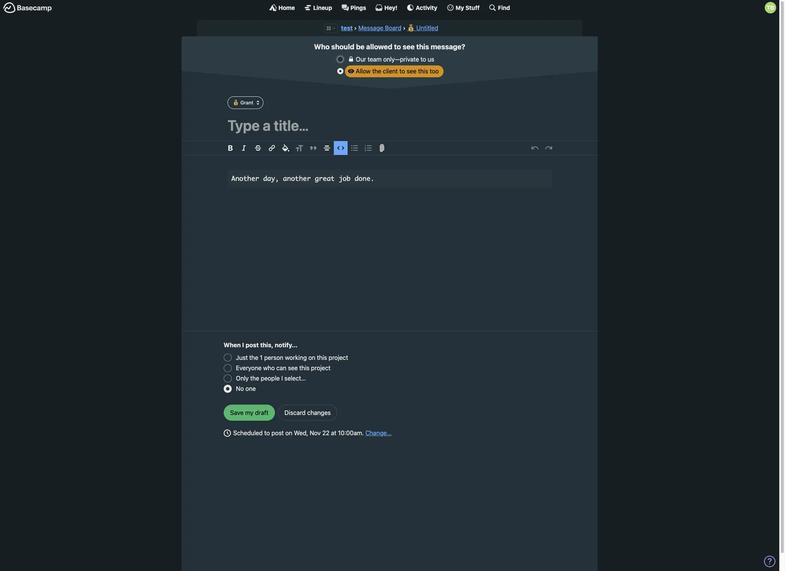 Task type: locate. For each thing, give the bounding box(es) containing it.
test
[[341, 24, 353, 31]]

select…
[[285, 375, 306, 382]]

change… link
[[366, 430, 392, 437]]

1 horizontal spatial i
[[281, 375, 283, 382]]

hey!
[[385, 4, 398, 11]]

draft
[[255, 409, 269, 416]]

be
[[356, 43, 365, 51]]

allow
[[356, 68, 371, 75]]

post for this,
[[246, 342, 259, 349]]

on right working
[[309, 354, 316, 361]]

who should be allowed to see this message?
[[314, 43, 466, 51]]

this
[[417, 43, 429, 51], [418, 68, 428, 75], [317, 354, 327, 361], [300, 365, 310, 371]]

lineup link
[[304, 4, 332, 11]]

should
[[331, 43, 355, 51]]

1 horizontal spatial 💰
[[407, 24, 415, 31]]

message?
[[431, 43, 466, 51]]

job
[[339, 175, 351, 183]]

our team only—private to us
[[356, 56, 435, 63]]

on
[[309, 354, 316, 361], [286, 430, 292, 437]]

see up only—private
[[403, 43, 415, 51]]

another
[[231, 175, 259, 183]]

see down just the 1 person working on this project
[[288, 365, 298, 371]]

allow the client to see this too
[[356, 68, 439, 75]]

0 horizontal spatial i
[[242, 342, 244, 349]]

see
[[403, 43, 415, 51], [407, 68, 417, 75], [288, 365, 298, 371]]

i down can
[[281, 375, 283, 382]]

see down only—private
[[407, 68, 417, 75]]

save
[[230, 409, 244, 416]]

wed, nov 22 at 10:00am element
[[294, 430, 362, 437]]

us
[[428, 56, 435, 63]]

allowed
[[366, 43, 393, 51]]

0 vertical spatial project
[[329, 354, 348, 361]]

at
[[331, 430, 337, 437]]

1 vertical spatial the
[[249, 354, 258, 361]]

stuff
[[466, 4, 480, 11]]

0 vertical spatial post
[[246, 342, 259, 349]]

› right board in the top of the page
[[403, 24, 406, 31]]

0 horizontal spatial post
[[246, 342, 259, 349]]

activity link
[[407, 4, 438, 11]]

to up our team only—private to us at top
[[394, 43, 401, 51]]

Write away… text field
[[205, 155, 575, 322]]

when
[[224, 342, 241, 349]]

0 vertical spatial on
[[309, 354, 316, 361]]

the up one
[[250, 375, 259, 382]]

to left us
[[421, 56, 426, 63]]

💰 left the untitled
[[407, 24, 415, 31]]

i right when in the left of the page
[[242, 342, 244, 349]]

everyone
[[236, 365, 262, 371]]

›
[[354, 24, 357, 31], [403, 24, 406, 31]]

10:00am
[[338, 430, 362, 437]]

post left "wed,"
[[272, 430, 284, 437]]

discard changes link
[[278, 405, 337, 421]]

grant
[[241, 99, 253, 105]]

the for just
[[249, 354, 258, 361]]

people
[[261, 375, 280, 382]]

1 vertical spatial on
[[286, 430, 292, 437]]

1 vertical spatial project
[[311, 365, 331, 371]]

1 horizontal spatial post
[[272, 430, 284, 437]]

0 horizontal spatial on
[[286, 430, 292, 437]]

the
[[372, 68, 381, 75], [249, 354, 258, 361], [250, 375, 259, 382]]

test link
[[341, 24, 353, 31]]

another
[[283, 175, 311, 183]]

this,
[[260, 342, 274, 349]]

💰
[[407, 24, 415, 31], [233, 99, 239, 105]]

just
[[236, 354, 248, 361]]

0 vertical spatial the
[[372, 68, 381, 75]]

who
[[314, 43, 330, 51]]

2 vertical spatial see
[[288, 365, 298, 371]]

the down "team"
[[372, 68, 381, 75]]

to right the "scheduled"
[[264, 430, 270, 437]]

post
[[246, 342, 259, 349], [272, 430, 284, 437]]

my
[[456, 4, 464, 11]]

post left this,
[[246, 342, 259, 349]]

1 vertical spatial post
[[272, 430, 284, 437]]

1 horizontal spatial ›
[[403, 24, 406, 31]]

› right test on the left top
[[354, 24, 357, 31]]

1 vertical spatial 💰
[[233, 99, 239, 105]]

project
[[329, 354, 348, 361], [311, 365, 331, 371]]

0 horizontal spatial ›
[[354, 24, 357, 31]]

1 horizontal spatial on
[[309, 354, 316, 361]]

just the 1 person working on this project
[[236, 354, 348, 361]]

this down working
[[300, 365, 310, 371]]

Type a title… text field
[[228, 117, 552, 134]]

main element
[[0, 0, 780, 15]]

to
[[394, 43, 401, 51], [421, 56, 426, 63], [400, 68, 405, 75], [264, 430, 270, 437]]

0 horizontal spatial 💰
[[233, 99, 239, 105]]

2 › from the left
[[403, 24, 406, 31]]

› message board › 💰 untitled
[[354, 24, 439, 31]]

1
[[260, 354, 263, 361]]

💰 left grant
[[233, 99, 239, 105]]

2 vertical spatial the
[[250, 375, 259, 382]]

on left "wed,"
[[286, 430, 292, 437]]

my stuff button
[[447, 4, 480, 11]]

who
[[263, 365, 275, 371]]

the left 1
[[249, 354, 258, 361]]

board
[[385, 24, 402, 31]]

change…
[[366, 430, 392, 437]]

the for only
[[250, 375, 259, 382]]

scheduled
[[233, 430, 263, 437]]

discard
[[285, 409, 306, 416]]

only—private
[[383, 56, 419, 63]]

i
[[242, 342, 244, 349], [281, 375, 283, 382]]



Task type: describe. For each thing, give the bounding box(es) containing it.
activity
[[416, 4, 438, 11]]

this up us
[[417, 43, 429, 51]]

this left too
[[418, 68, 428, 75]]

this right working
[[317, 354, 327, 361]]

message
[[359, 24, 384, 31]]

team
[[368, 56, 382, 63]]

nov
[[310, 430, 321, 437]]

no
[[236, 385, 244, 392]]

switch accounts image
[[3, 2, 52, 14]]

💰 grant button
[[228, 96, 264, 109]]

scheduled to post on wed, nov 22 at 10:00am . change…
[[233, 430, 392, 437]]

another day, another great job done.
[[231, 175, 375, 183]]

pings button
[[342, 4, 366, 11]]

message board link
[[359, 24, 402, 31]]

the for allow
[[372, 68, 381, 75]]

1 › from the left
[[354, 24, 357, 31]]

our
[[356, 56, 366, 63]]

💰 inside button
[[233, 99, 239, 105]]

notify…
[[275, 342, 298, 349]]

0 vertical spatial see
[[403, 43, 415, 51]]

💰 grant
[[233, 99, 253, 105]]

one
[[246, 385, 256, 392]]

pings
[[351, 4, 366, 11]]

0 vertical spatial i
[[242, 342, 244, 349]]

tim burton image
[[765, 2, 777, 13]]

home
[[279, 4, 295, 11]]

too
[[430, 68, 439, 75]]

0 vertical spatial 💰
[[407, 24, 415, 31]]

lineup
[[313, 4, 332, 11]]

💰 untitled link
[[407, 24, 439, 31]]

save my draft button
[[224, 405, 275, 421]]

1 vertical spatial i
[[281, 375, 283, 382]]

client
[[383, 68, 398, 75]]

22
[[322, 430, 330, 437]]

.
[[362, 430, 364, 437]]

great
[[315, 175, 335, 183]]

person
[[264, 354, 284, 361]]

done.
[[355, 175, 375, 183]]

my stuff
[[456, 4, 480, 11]]

home link
[[269, 4, 295, 11]]

clock image
[[224, 430, 231, 437]]

post for on
[[272, 430, 284, 437]]

wed,
[[294, 430, 308, 437]]

1 vertical spatial see
[[407, 68, 417, 75]]

only the people i select…
[[236, 375, 306, 382]]

my
[[245, 409, 254, 416]]

working
[[285, 354, 307, 361]]

day,
[[263, 175, 279, 183]]

hey! button
[[376, 4, 398, 11]]

discard changes
[[285, 409, 331, 416]]

find
[[498, 4, 510, 11]]

changes
[[307, 409, 331, 416]]

save my draft
[[230, 409, 269, 416]]

everyone         who can see this project
[[236, 365, 331, 371]]

when i post this, notify…
[[224, 342, 298, 349]]

no one
[[236, 385, 256, 392]]

only
[[236, 375, 249, 382]]

untitled
[[417, 24, 439, 31]]

find button
[[489, 4, 510, 11]]

can
[[277, 365, 287, 371]]

to right client at top
[[400, 68, 405, 75]]



Task type: vqa. For each thing, say whether or not it's contained in the screenshot.
Switch accounts image
yes



